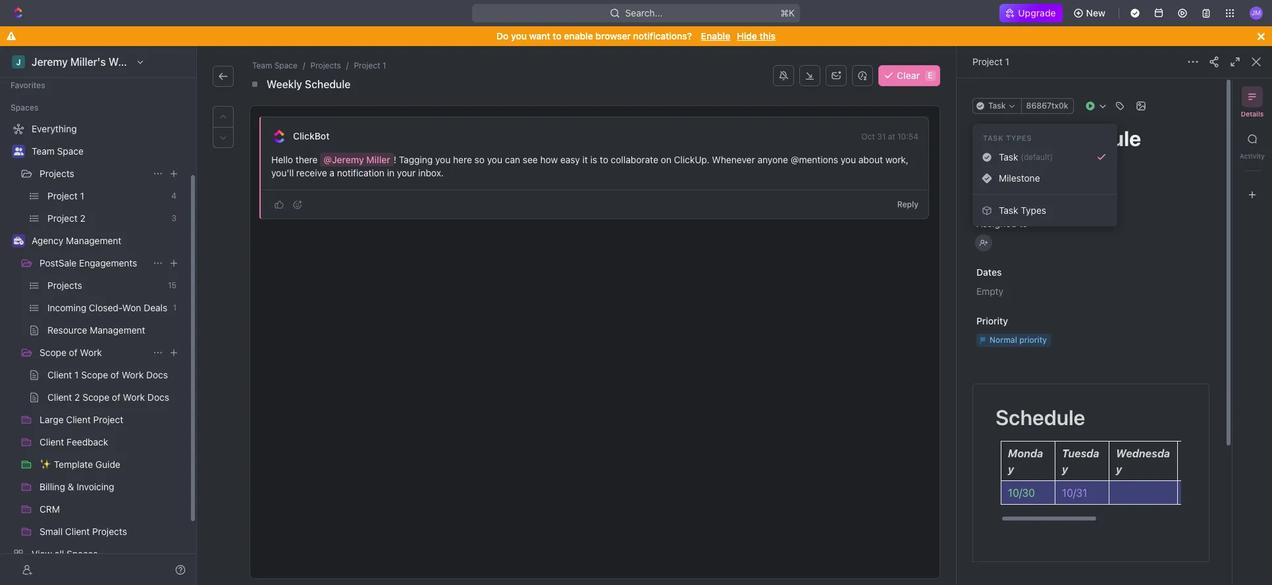 Task type: locate. For each thing, give the bounding box(es) containing it.
space right "user group" "icon"
[[57, 146, 84, 157]]

on
[[661, 154, 672, 165]]

schedule up monda
[[996, 405, 1086, 430]]

task down project 1
[[989, 101, 1006, 111]]

team for team space
[[32, 146, 55, 157]]

task types up task (default)
[[984, 134, 1032, 142]]

assigned
[[977, 218, 1017, 229]]

project 1 link up weekly schedule link
[[351, 59, 389, 72]]

0 horizontal spatial y
[[1009, 464, 1015, 476]]

1 vertical spatial team
[[32, 146, 55, 157]]

hello
[[271, 154, 293, 165]]

projects
[[311, 61, 341, 70], [40, 168, 74, 179]]

⌘k
[[781, 7, 795, 18]]

space up weekly
[[275, 61, 298, 70]]

receive
[[296, 167, 327, 179]]

0 horizontal spatial 1
[[383, 61, 386, 70]]

schedule
[[305, 78, 351, 90], [996, 405, 1086, 430]]

task button
[[973, 98, 1022, 114]]

1 vertical spatial types
[[1021, 205, 1047, 216]]

to right assigned
[[1020, 218, 1029, 229]]

scope
[[40, 347, 66, 358]]

1 vertical spatial space
[[57, 146, 84, 157]]

business time image
[[14, 237, 23, 245]]

0 horizontal spatial /
[[303, 61, 305, 70]]

collaborate
[[611, 154, 659, 165]]

clickbot button
[[293, 130, 330, 142]]

1 horizontal spatial projects link
[[308, 59, 344, 72]]

weekly schedule
[[267, 78, 351, 90]]

projects link down the team space
[[40, 163, 148, 184]]

project
[[973, 56, 1003, 67], [354, 61, 381, 70]]

tuesda y
[[1063, 448, 1100, 476]]

schedule down team space / projects / project 1
[[305, 78, 351, 90]]

0 vertical spatial schedule
[[305, 78, 351, 90]]

it
[[583, 154, 588, 165]]

1 vertical spatial task types
[[999, 205, 1047, 216]]

10:54
[[898, 132, 919, 142]]

2 y from the left
[[1063, 464, 1069, 476]]

you left about
[[841, 154, 857, 165]]

y for monda y
[[1009, 464, 1015, 476]]

task (default)
[[999, 152, 1054, 163]]

team space link
[[250, 59, 300, 72], [32, 141, 182, 162]]

dates
[[977, 267, 1002, 278]]

team right "user group" "icon"
[[32, 146, 55, 157]]

0 horizontal spatial team
[[32, 146, 55, 157]]

to right "want"
[[553, 30, 562, 42]]

at
[[889, 132, 896, 142]]

1 horizontal spatial project
[[973, 56, 1003, 67]]

0 horizontal spatial projects link
[[40, 163, 148, 184]]

0 horizontal spatial to
[[553, 30, 562, 42]]

projects down the team space
[[40, 168, 74, 179]]

project 1 link up task dropdown button
[[973, 56, 1010, 67]]

Edit task name text field
[[973, 126, 1210, 151]]

team up weekly
[[252, 61, 272, 70]]

2 / from the left
[[346, 61, 349, 70]]

you
[[511, 30, 527, 42], [435, 154, 451, 165], [487, 154, 503, 165], [841, 154, 857, 165]]

0 horizontal spatial space
[[57, 146, 84, 157]]

projects up weekly schedule
[[311, 61, 341, 70]]

space for team space
[[57, 146, 84, 157]]

y down monda
[[1009, 464, 1015, 476]]

do
[[497, 30, 509, 42]]

1 vertical spatial projects
[[40, 168, 74, 179]]

postsale engagements
[[40, 258, 137, 269]]

types
[[1007, 134, 1032, 142], [1021, 205, 1047, 216]]

projects link up weekly schedule
[[308, 59, 344, 72]]

weekly schedule link
[[264, 76, 353, 92]]

/
[[303, 61, 305, 70], [346, 61, 349, 70]]

milestone
[[999, 173, 1041, 184]]

tree inside sidebar navigation
[[5, 119, 184, 586]]

spaces
[[11, 103, 38, 113]]

1 horizontal spatial /
[[346, 61, 349, 70]]

want
[[530, 30, 551, 42]]

notification
[[337, 167, 385, 179]]

postsale engagements link
[[40, 253, 148, 274]]

!
[[394, 154, 397, 165]]

y for wednesda y
[[1117, 464, 1123, 476]]

0 vertical spatial to
[[553, 30, 562, 42]]

types down 'milestone' button on the top of page
[[1021, 205, 1047, 216]]

monda
[[1009, 448, 1044, 460]]

you right the so
[[487, 154, 503, 165]]

about
[[859, 154, 883, 165]]

0 vertical spatial team
[[252, 61, 272, 70]]

0 vertical spatial projects
[[311, 61, 341, 70]]

in
[[387, 167, 395, 179]]

1 vertical spatial projects link
[[40, 163, 148, 184]]

1 horizontal spatial space
[[275, 61, 298, 70]]

task up assigned to
[[999, 205, 1019, 216]]

1 y from the left
[[1009, 464, 1015, 476]]

tree containing team space
[[5, 119, 184, 586]]

0 horizontal spatial projects
[[40, 168, 74, 179]]

y
[[1009, 464, 1015, 476], [1063, 464, 1069, 476], [1117, 464, 1123, 476]]

search...
[[626, 7, 663, 18]]

team space / projects / project 1
[[252, 61, 386, 70]]

space inside tree
[[57, 146, 84, 157]]

inbox.
[[418, 167, 444, 179]]

projects inside 'link'
[[40, 168, 74, 179]]

space for team space / projects / project 1
[[275, 61, 298, 70]]

to right is
[[600, 154, 609, 165]]

you'll
[[271, 167, 294, 179]]

task types up assigned to
[[999, 205, 1047, 216]]

86867tx0k
[[1027, 101, 1069, 111]]

1 horizontal spatial team
[[252, 61, 272, 70]]

2 horizontal spatial to
[[1020, 218, 1029, 229]]

scope of work
[[40, 347, 102, 358]]

types up task (default)
[[1007, 134, 1032, 142]]

y down wednesda
[[1117, 464, 1123, 476]]

project 1 link
[[973, 56, 1010, 67], [351, 59, 389, 72]]

1 vertical spatial team space link
[[32, 141, 182, 162]]

this
[[760, 30, 776, 42]]

wednesda
[[1117, 448, 1171, 460]]

1
[[1006, 56, 1010, 67], [383, 61, 386, 70]]

0 vertical spatial space
[[275, 61, 298, 70]]

task types
[[984, 134, 1032, 142], [999, 205, 1047, 216]]

y inside the wednesda y
[[1117, 464, 1123, 476]]

your
[[397, 167, 416, 179]]

1 horizontal spatial team space link
[[250, 59, 300, 72]]

how
[[541, 154, 558, 165]]

y inside monda y
[[1009, 464, 1015, 476]]

tree
[[5, 119, 184, 586]]

1 vertical spatial schedule
[[996, 405, 1086, 430]]

task
[[989, 101, 1006, 111], [984, 134, 1004, 142], [999, 152, 1019, 163], [999, 205, 1019, 216]]

0 horizontal spatial schedule
[[305, 78, 351, 90]]

2 horizontal spatial y
[[1117, 464, 1123, 476]]

hide
[[737, 30, 758, 42]]

3 y from the left
[[1117, 464, 1123, 476]]

team inside tree
[[32, 146, 55, 157]]

monda y
[[1009, 448, 1044, 476]]

y inside tuesda y
[[1063, 464, 1069, 476]]

y down tuesda
[[1063, 464, 1069, 476]]

0 horizontal spatial team space link
[[32, 141, 182, 162]]

task inside dropdown button
[[989, 101, 1006, 111]]

to
[[553, 30, 562, 42], [600, 154, 609, 165], [1020, 218, 1029, 229]]

@mentions
[[791, 154, 839, 165]]

projects link
[[308, 59, 344, 72], [40, 163, 148, 184]]

reply button
[[893, 197, 924, 213]]

scope of work link
[[40, 343, 148, 364]]

1 vertical spatial to
[[600, 154, 609, 165]]

1 horizontal spatial to
[[600, 154, 609, 165]]

space
[[275, 61, 298, 70], [57, 146, 84, 157]]

1 horizontal spatial y
[[1063, 464, 1069, 476]]

priority
[[977, 316, 1009, 327]]

oct 31 at 10:54
[[862, 132, 919, 142]]

1 horizontal spatial project 1 link
[[973, 56, 1010, 67]]

team
[[252, 61, 272, 70], [32, 146, 55, 157]]



Task type: describe. For each thing, give the bounding box(es) containing it.
milestone button
[[978, 168, 1113, 189]]

postsale
[[40, 258, 77, 269]]

tagging
[[399, 154, 433, 165]]

wednesda y
[[1117, 448, 1171, 476]]

tuesda
[[1063, 448, 1100, 460]]

whenever
[[713, 154, 756, 165]]

task inside button
[[999, 205, 1019, 216]]

(default)
[[1022, 152, 1054, 162]]

team for team space / projects / project 1
[[252, 61, 272, 70]]

see
[[523, 154, 538, 165]]

user group image
[[14, 148, 23, 155]]

agency management
[[32, 235, 121, 246]]

upgrade link
[[1000, 4, 1063, 22]]

e
[[929, 70, 933, 80]]

a
[[330, 167, 335, 179]]

you up inbox. at the top left of page
[[435, 154, 451, 165]]

oct
[[862, 132, 875, 142]]

there
[[296, 154, 318, 165]]

10/31
[[1063, 488, 1088, 499]]

new
[[1087, 7, 1106, 18]]

0 vertical spatial types
[[1007, 134, 1032, 142]]

types inside button
[[1021, 205, 1047, 216]]

weekly
[[267, 78, 302, 90]]

86867tx0k button
[[1022, 98, 1074, 114]]

2 vertical spatial to
[[1020, 218, 1029, 229]]

project 1
[[973, 56, 1010, 67]]

task down task dropdown button
[[984, 134, 1004, 142]]

task types button
[[978, 200, 1113, 221]]

activity
[[1241, 152, 1266, 160]]

0 horizontal spatial project 1 link
[[351, 59, 389, 72]]

task types inside button
[[999, 205, 1047, 216]]

is
[[591, 154, 598, 165]]

favorites button
[[5, 78, 51, 94]]

do you want to enable browser notifications? enable hide this
[[497, 30, 776, 42]]

clickbot
[[293, 130, 330, 142]]

task up the "milestone" at the top right
[[999, 152, 1019, 163]]

enable
[[564, 30, 593, 42]]

agency
[[32, 235, 63, 246]]

0 vertical spatial task types
[[984, 134, 1032, 142]]

browser
[[596, 30, 631, 42]]

notifications?
[[634, 30, 692, 42]]

team space
[[32, 146, 84, 157]]

team space link inside tree
[[32, 141, 182, 162]]

of
[[69, 347, 78, 358]]

! tagging you here so you can see how easy it is to collaborate on clickup. whenever anyone @mentions you about work, you'll receive a notification in your inbox.
[[271, 154, 912, 179]]

1 horizontal spatial 1
[[1006, 56, 1010, 67]]

0 vertical spatial projects link
[[308, 59, 344, 72]]

sidebar navigation
[[0, 46, 197, 586]]

here
[[453, 154, 472, 165]]

enable
[[701, 30, 731, 42]]

agency management link
[[32, 231, 182, 252]]

1 horizontal spatial projects
[[311, 61, 341, 70]]

easy
[[561, 154, 580, 165]]

you right do in the left top of the page
[[511, 30, 527, 42]]

management
[[66, 235, 121, 246]]

details
[[1242, 110, 1265, 118]]

so
[[475, 154, 485, 165]]

new button
[[1068, 3, 1114, 24]]

clear
[[897, 70, 920, 81]]

work,
[[886, 154, 909, 165]]

to inside ! tagging you here so you can see how easy it is to collaborate on clickup. whenever anyone @mentions you about work, you'll receive a notification in your inbox.
[[600, 154, 609, 165]]

reply
[[898, 200, 919, 210]]

1 horizontal spatial schedule
[[996, 405, 1086, 430]]

status
[[977, 169, 1005, 181]]

engagements
[[79, 258, 137, 269]]

clickup.
[[674, 154, 710, 165]]

task sidebar navigation tab list
[[1239, 86, 1268, 206]]

0 horizontal spatial project
[[354, 61, 381, 70]]

favorites
[[11, 80, 45, 90]]

y for tuesda y
[[1063, 464, 1069, 476]]

anyone
[[758, 154, 789, 165]]

upgrade
[[1019, 7, 1057, 18]]

assigned to
[[977, 218, 1029, 229]]

10/30
[[1009, 488, 1036, 499]]

1 / from the left
[[303, 61, 305, 70]]

work
[[80, 347, 102, 358]]

31
[[878, 132, 886, 142]]

can
[[505, 154, 521, 165]]

0 vertical spatial team space link
[[250, 59, 300, 72]]

hello there
[[271, 154, 320, 165]]



Task type: vqa. For each thing, say whether or not it's contained in the screenshot.
Task
yes



